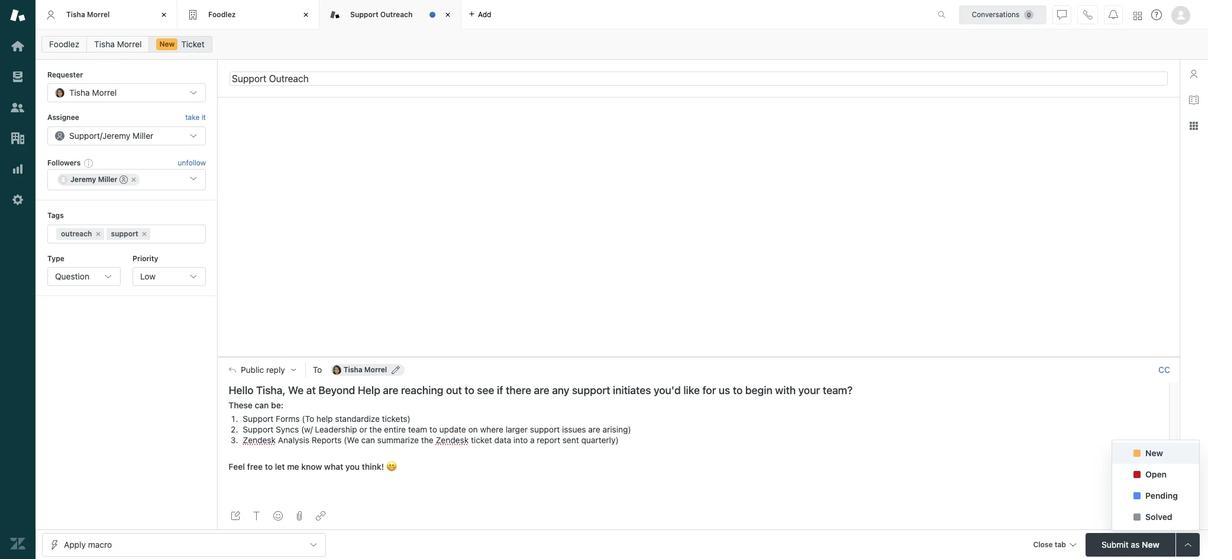 Task type: vqa. For each thing, say whether or not it's contained in the screenshot.
time
no



Task type: locate. For each thing, give the bounding box(es) containing it.
jeremy inside option
[[70, 175, 96, 184]]

2 horizontal spatial close image
[[442, 9, 454, 21]]

2 remove image from the left
[[141, 230, 148, 238]]

miller right /
[[133, 131, 153, 141]]

feel
[[229, 462, 245, 472]]

can down or
[[361, 435, 375, 445]]

zendesk support image
[[10, 8, 25, 23]]

as
[[1131, 540, 1140, 550]]

0 horizontal spatial foodlez
[[49, 39, 79, 49]]

with
[[775, 384, 796, 397]]

1 horizontal spatial zendesk
[[436, 435, 469, 445]]

support down 'assignee'
[[69, 131, 100, 141]]

larger
[[506, 425, 528, 435]]

jeremy
[[102, 131, 130, 141], [70, 175, 96, 184]]

followers
[[47, 158, 81, 167]]

close image
[[158, 9, 170, 21], [300, 9, 312, 21], [442, 9, 454, 21]]

new up "open"
[[1145, 448, 1163, 458]]

0 vertical spatial support
[[111, 229, 138, 238]]

into
[[513, 435, 528, 445]]

low
[[140, 272, 156, 282]]

0 vertical spatial jeremy
[[102, 131, 130, 141]]

the right or
[[369, 425, 382, 435]]

to right us
[[733, 384, 743, 397]]

tisha morrel up foodlez link
[[66, 10, 110, 19]]

jeremy inside assignee element
[[102, 131, 130, 141]]

2 zendesk from the left
[[436, 435, 469, 445]]

0 horizontal spatial close image
[[158, 9, 170, 21]]

0 vertical spatial miller
[[133, 131, 153, 141]]

beyond
[[318, 384, 355, 397]]

1 horizontal spatial remove image
[[141, 230, 148, 238]]

leadership
[[315, 425, 357, 435]]

2 close image from the left
[[300, 9, 312, 21]]

zendesk image
[[10, 537, 25, 552]]

tisha down requester
[[69, 88, 90, 98]]

are up the quarterly)
[[588, 425, 600, 435]]

tabs tab list
[[35, 0, 925, 30]]

remove image for support
[[141, 230, 148, 238]]

the
[[369, 425, 382, 435], [421, 435, 433, 445]]

0 horizontal spatial the
[[369, 425, 382, 435]]

can
[[255, 400, 269, 410], [361, 435, 375, 445]]

are down edit user image
[[383, 384, 398, 397]]

get help image
[[1151, 9, 1162, 20]]

remove image
[[94, 230, 101, 238], [141, 230, 148, 238]]

1 horizontal spatial jeremy
[[102, 131, 130, 141]]

hello
[[229, 384, 254, 397]]

support down these
[[243, 414, 274, 424]]

requester
[[47, 70, 83, 79]]

tisha inside requester 'element'
[[69, 88, 90, 98]]

support
[[350, 10, 378, 19], [69, 131, 100, 141], [243, 414, 274, 424], [243, 425, 274, 435]]

insert emojis image
[[273, 512, 283, 521]]

foodlez
[[208, 10, 236, 19], [49, 39, 79, 49]]

arising)
[[603, 425, 631, 435]]

add link (cmd k) image
[[316, 512, 325, 521]]

0 horizontal spatial can
[[255, 400, 269, 410]]

tisha up foodlez link
[[66, 10, 85, 19]]

close image inside foodlez tab
[[300, 9, 312, 21]]

new left ticket
[[159, 40, 175, 49]]

see
[[477, 384, 494, 397]]

foodlez inside secondary element
[[49, 39, 79, 49]]

public reply
[[241, 365, 285, 375]]

tisha inside tisha morrel link
[[94, 39, 115, 49]]

jeremy down info on adding followers "icon"
[[70, 175, 96, 184]]

question
[[55, 272, 89, 282]]

0 horizontal spatial miller
[[98, 175, 117, 184]]

analysis
[[278, 435, 309, 445]]

0 horizontal spatial zendesk
[[243, 435, 276, 445]]

like
[[683, 384, 700, 397]]

miller left user is an agent image at the top left
[[98, 175, 117, 184]]

ticket
[[471, 435, 492, 445]]

support up priority
[[111, 229, 138, 238]]

update
[[439, 425, 466, 435]]

get started image
[[10, 38, 25, 54]]

zendesk down update
[[436, 435, 469, 445]]

1 remove image from the left
[[94, 230, 101, 238]]

morrel up /
[[92, 88, 117, 98]]

take
[[185, 113, 200, 122]]

hello tisha, we at beyond help are reaching out to see if there are any support initiates you'd like for us to begin with your team? these can be: support forms (to help standardize tickets) support syncs (w/ leadership or the entire team to update on where larger support issues are arising) zendesk analysis reports (we can summarize the zendesk ticket data into a report sent quarterly)
[[229, 384, 853, 445]]

1 zendesk from the left
[[243, 435, 276, 445]]

we
[[288, 384, 304, 397]]

you
[[345, 462, 360, 472]]

zendesk up free
[[243, 435, 276, 445]]

tisha morrel
[[66, 10, 110, 19], [94, 39, 142, 49], [69, 88, 117, 98], [344, 365, 387, 374]]

the down team
[[421, 435, 433, 445]]

support inside assignee element
[[69, 131, 100, 141]]

0 horizontal spatial jeremy
[[70, 175, 96, 184]]

tisha morrel inside tab
[[66, 10, 110, 19]]

assignee element
[[47, 126, 206, 145]]

tisha
[[66, 10, 85, 19], [94, 39, 115, 49], [69, 88, 90, 98], [344, 365, 362, 374]]

1 horizontal spatial support
[[530, 425, 560, 435]]

1 horizontal spatial close image
[[300, 9, 312, 21]]

outreach
[[380, 10, 413, 19]]

tags
[[47, 211, 64, 220]]

edit user image
[[392, 366, 400, 374]]

jeremy down requester 'element'
[[102, 131, 130, 141]]

Subject field
[[230, 71, 1168, 85]]

0 horizontal spatial remove image
[[94, 230, 101, 238]]

0 vertical spatial foodlez
[[208, 10, 236, 19]]

pending
[[1145, 491, 1178, 501]]

secondary element
[[35, 33, 1208, 56]]

support up report
[[530, 425, 560, 435]]

notifications image
[[1109, 10, 1118, 19]]

admin image
[[10, 192, 25, 208]]

organizations image
[[10, 131, 25, 146]]

to left let
[[265, 462, 273, 472]]

cc
[[1158, 365, 1170, 375]]

user is an agent image
[[120, 176, 128, 184]]

1 vertical spatial jeremy
[[70, 175, 96, 184]]

reporting image
[[10, 162, 25, 177]]

ticket
[[181, 39, 205, 49]]

new right as
[[1142, 540, 1159, 550]]

team
[[408, 425, 427, 435]]

1 horizontal spatial miller
[[133, 131, 153, 141]]

quarterly)
[[581, 435, 619, 445]]

customer context image
[[1189, 69, 1199, 79]]

open
[[1145, 469, 1167, 480]]

displays possible ticket submission types image
[[1183, 540, 1193, 550]]

1 vertical spatial foodlez
[[49, 39, 79, 49]]

tisha morrel down tisha morrel tab
[[94, 39, 142, 49]]

new
[[159, 40, 175, 49], [1145, 448, 1163, 458], [1142, 540, 1159, 550]]

reply
[[266, 365, 285, 375]]

think!
[[362, 462, 384, 472]]

0 horizontal spatial support
[[111, 229, 138, 238]]

morrel down tisha morrel tab
[[117, 39, 142, 49]]

(to
[[302, 414, 314, 424]]

1 horizontal spatial foodlez
[[208, 10, 236, 19]]

tisha morrel tab
[[35, 0, 177, 30]]

0 vertical spatial new
[[159, 40, 175, 49]]

knowledge image
[[1189, 95, 1199, 105]]

1 close image from the left
[[158, 9, 170, 21]]

initiates
[[613, 384, 651, 397]]

support left syncs
[[243, 425, 274, 435]]

assignee
[[47, 113, 79, 122]]

Public reply composer text field
[[224, 383, 1165, 473]]

support inside support outreach "tab"
[[350, 10, 378, 19]]

moretisha@foodlez.com image
[[332, 365, 341, 375]]

us
[[719, 384, 730, 397]]

are left any
[[534, 384, 549, 397]]

morrel
[[87, 10, 110, 19], [117, 39, 142, 49], [92, 88, 117, 98], [364, 365, 387, 374]]

1 horizontal spatial the
[[421, 435, 433, 445]]

support left the outreach on the top left of page
[[350, 10, 378, 19]]

can left be:
[[255, 400, 269, 410]]

morrel up tisha morrel link
[[87, 10, 110, 19]]

morrel left edit user image
[[364, 365, 387, 374]]

close image inside tisha morrel tab
[[158, 9, 170, 21]]

tisha morrel down requester
[[69, 88, 117, 98]]

tisha morrel up "help"
[[344, 365, 387, 374]]

remove image up priority
[[141, 230, 148, 238]]

1 vertical spatial support
[[572, 384, 610, 397]]

remove image
[[130, 176, 138, 184]]

3 close image from the left
[[442, 9, 454, 21]]

tisha down tisha morrel tab
[[94, 39, 115, 49]]

miller inside jeremy miller option
[[98, 175, 117, 184]]

if
[[497, 384, 503, 397]]

take it
[[185, 113, 206, 122]]

help
[[316, 414, 333, 424]]

(w/
[[301, 425, 313, 435]]

followers element
[[47, 169, 206, 191]]

or
[[359, 425, 367, 435]]

1 vertical spatial miller
[[98, 175, 117, 184]]

remove image right outreach
[[94, 230, 101, 238]]

close image for tisha morrel
[[158, 9, 170, 21]]

close tab button
[[1028, 533, 1081, 559]]

1 vertical spatial can
[[361, 435, 375, 445]]

support right any
[[572, 384, 610, 397]]

issues
[[562, 425, 586, 435]]

zendesk
[[243, 435, 276, 445], [436, 435, 469, 445]]

add button
[[461, 0, 498, 29]]

miller
[[133, 131, 153, 141], [98, 175, 117, 184]]



Task type: describe. For each thing, give the bounding box(es) containing it.
it
[[202, 113, 206, 122]]

button displays agent's chat status as invisible. image
[[1057, 10, 1067, 19]]

tisha morrel inside requester 'element'
[[69, 88, 117, 98]]

priority
[[133, 254, 158, 263]]

your
[[798, 384, 820, 397]]

foodlez tab
[[177, 0, 319, 30]]

2 horizontal spatial support
[[572, 384, 610, 397]]

support / jeremy miller
[[69, 131, 153, 141]]

apply
[[64, 540, 86, 550]]

to right out
[[465, 384, 474, 397]]

there
[[506, 384, 531, 397]]

0 horizontal spatial are
[[383, 384, 398, 397]]

apps image
[[1189, 121, 1199, 131]]

report
[[537, 435, 560, 445]]

submit
[[1102, 540, 1129, 550]]

miller inside assignee element
[[133, 131, 153, 141]]

public
[[241, 365, 264, 375]]

apply macro
[[64, 540, 112, 550]]

foodlez link
[[41, 36, 87, 53]]

take it button
[[185, 112, 206, 124]]

begin
[[745, 384, 773, 397]]

foodlez inside tab
[[208, 10, 236, 19]]

views image
[[10, 69, 25, 85]]

info on adding followers image
[[84, 159, 94, 168]]

close image for foodlez
[[300, 9, 312, 21]]

out
[[446, 384, 462, 397]]

tickets)
[[382, 414, 410, 424]]

forms
[[276, 414, 300, 424]]

cc button
[[1158, 365, 1170, 375]]

reports
[[312, 435, 342, 445]]

main element
[[0, 0, 35, 560]]

close image inside support outreach "tab"
[[442, 9, 454, 21]]

what
[[324, 462, 343, 472]]

conversations button
[[959, 5, 1047, 24]]

tisha morrel inside secondary element
[[94, 39, 142, 49]]

these
[[229, 400, 253, 410]]

low button
[[133, 267, 206, 286]]

1 horizontal spatial can
[[361, 435, 375, 445]]

support outreach tab
[[319, 0, 461, 30]]

requester element
[[47, 84, 206, 103]]

add
[[478, 10, 491, 19]]

jeremy miller
[[70, 175, 117, 184]]

close
[[1033, 540, 1053, 549]]

new inside secondary element
[[159, 40, 175, 49]]

summarize
[[377, 435, 419, 445]]

at
[[306, 384, 316, 397]]

entire
[[384, 425, 406, 435]]

team?
[[823, 384, 853, 397]]

submit as new
[[1102, 540, 1159, 550]]

0 vertical spatial the
[[369, 425, 382, 435]]

tisha,
[[256, 384, 285, 397]]

any
[[552, 384, 569, 397]]

support outreach
[[350, 10, 413, 19]]

remove image for outreach
[[94, 230, 101, 238]]

outreach
[[61, 229, 92, 238]]

0 vertical spatial can
[[255, 400, 269, 410]]

reaching
[[401, 384, 443, 397]]

morrel inside tab
[[87, 10, 110, 19]]

unfollow button
[[178, 158, 206, 169]]

free
[[247, 462, 263, 472]]

tisha inside tisha morrel tab
[[66, 10, 85, 19]]

close tab
[[1033, 540, 1066, 549]]

(we
[[344, 435, 359, 445]]

to
[[313, 365, 322, 375]]

question button
[[47, 267, 121, 286]]

on
[[468, 425, 478, 435]]

morrel inside requester 'element'
[[92, 88, 117, 98]]

millerjeremy500@gmail.com image
[[59, 175, 68, 185]]

for
[[702, 384, 716, 397]]

2 horizontal spatial are
[[588, 425, 600, 435]]

customers image
[[10, 100, 25, 115]]

1 vertical spatial new
[[1145, 448, 1163, 458]]

add attachment image
[[295, 512, 304, 521]]

where
[[480, 425, 503, 435]]

format text image
[[252, 512, 261, 521]]

be:
[[271, 400, 283, 410]]

a
[[530, 435, 535, 445]]

1 horizontal spatial are
[[534, 384, 549, 397]]

public reply button
[[218, 358, 305, 383]]

me
[[287, 462, 299, 472]]

tisha right moretisha@foodlez.com icon
[[344, 365, 362, 374]]

know
[[301, 462, 322, 472]]

zendesk products image
[[1134, 12, 1142, 20]]

macro
[[88, 540, 112, 550]]

sent
[[562, 435, 579, 445]]

unfollow
[[178, 159, 206, 167]]

draft mode image
[[231, 512, 240, 521]]

data
[[494, 435, 511, 445]]

tisha morrel link
[[86, 36, 149, 53]]

/
[[100, 131, 102, 141]]

syncs
[[276, 425, 299, 435]]

morrel inside secondary element
[[117, 39, 142, 49]]

standardize
[[335, 414, 380, 424]]

to right team
[[429, 425, 437, 435]]

you'd
[[654, 384, 681, 397]]

minimize composer image
[[694, 352, 703, 362]]

conversations
[[972, 10, 1020, 19]]

2 vertical spatial new
[[1142, 540, 1159, 550]]

2 vertical spatial support
[[530, 425, 560, 435]]

😁️
[[386, 462, 397, 472]]

let
[[275, 462, 285, 472]]

feel free to let me know what you think! 😁️
[[229, 462, 397, 472]]

solved
[[1145, 512, 1172, 522]]

1 vertical spatial the
[[421, 435, 433, 445]]

help
[[358, 384, 380, 397]]

jeremy miller option
[[57, 174, 140, 186]]



